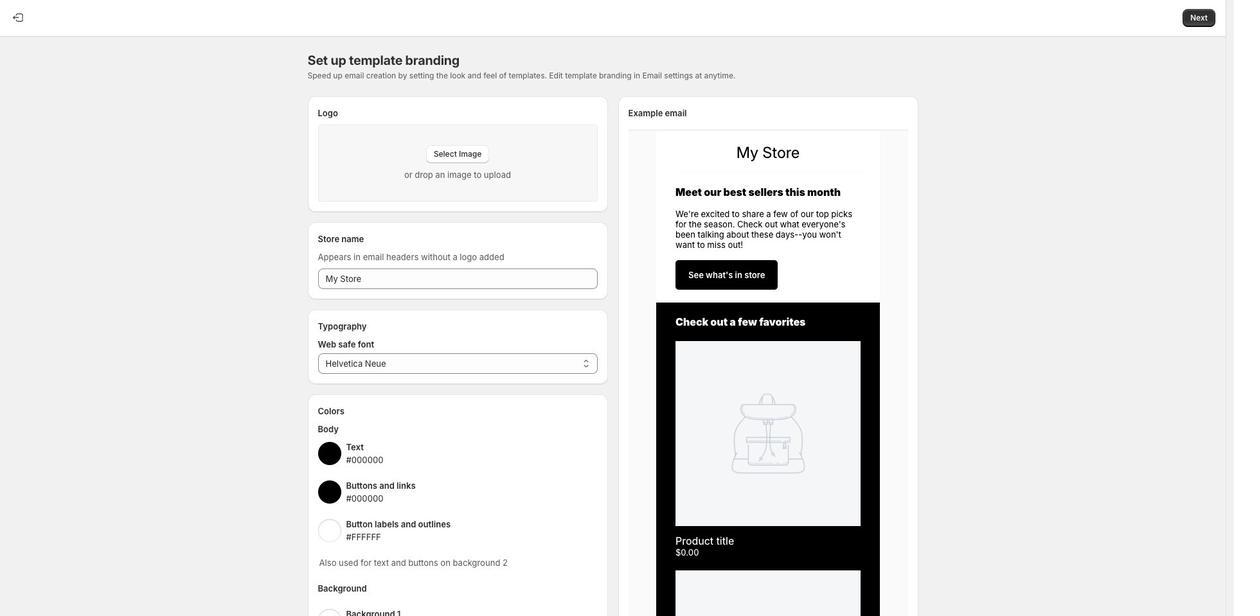Task type: vqa. For each thing, say whether or not it's contained in the screenshot.
Apps button
no



Task type: locate. For each thing, give the bounding box(es) containing it.
fullscreen dialog
[[0, 0, 1234, 616]]



